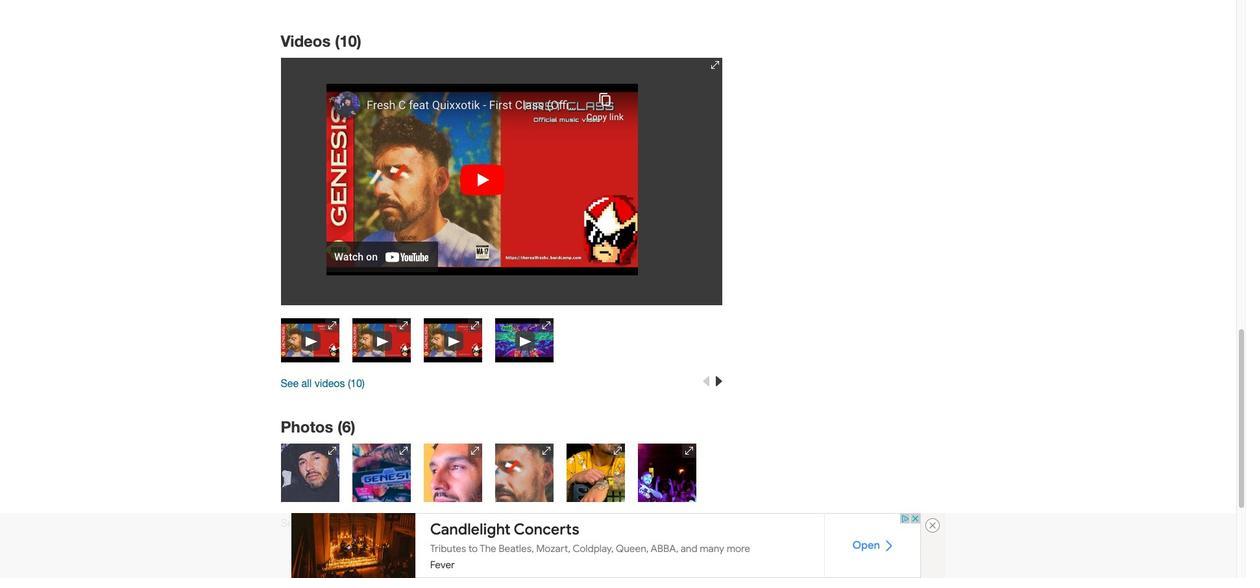 Task type: describe. For each thing, give the bounding box(es) containing it.
photos (6)
[[281, 418, 356, 436]]

0 vertical spatial (10)
[[335, 32, 362, 50]]

see all videos (10)
[[281, 377, 365, 389]]

videos
[[315, 377, 345, 389]]

see all photos (6)
[[281, 517, 361, 529]]

1 vertical spatial (10)
[[348, 377, 365, 389]]



Task type: locate. For each thing, give the bounding box(es) containing it.
all
[[302, 377, 312, 389], [302, 517, 312, 529]]

2 see from the top
[[281, 517, 299, 529]]

see for see all videos (10)
[[281, 377, 299, 389]]

expand image
[[711, 61, 719, 69], [328, 322, 336, 329], [400, 322, 408, 329], [471, 322, 479, 329], [448, 336, 460, 347], [328, 447, 336, 455], [400, 447, 408, 455], [686, 447, 693, 455]]

0 vertical spatial all
[[302, 377, 312, 389]]

advertisement element
[[291, 513, 921, 578]]

(6)
[[338, 418, 356, 436], [350, 517, 361, 529]]

1 vertical spatial see
[[281, 517, 299, 529]]

0 vertical spatial see
[[281, 377, 299, 389]]

see for see all photos (6)
[[281, 517, 299, 529]]

videos (10)
[[281, 32, 362, 50]]

see all videos (10) link
[[281, 377, 365, 389]]

throwback thurs image
[[281, 318, 339, 362], [352, 318, 411, 362], [424, 318, 482, 362], [495, 318, 554, 362], [240, 397, 380, 549], [310, 401, 453, 544], [382, 401, 524, 544], [453, 401, 596, 544], [524, 401, 667, 544], [596, 425, 739, 520]]

all for videos
[[302, 377, 312, 389]]

1 vertical spatial (6)
[[350, 517, 361, 529]]

see all photos (6) link
[[281, 517, 361, 529]]

1 vertical spatial all
[[302, 517, 312, 529]]

2 all from the top
[[302, 517, 312, 529]]

1 all from the top
[[302, 377, 312, 389]]

photos
[[315, 517, 347, 529]]

1 see from the top
[[281, 377, 299, 389]]

0 vertical spatial (6)
[[338, 418, 356, 436]]

all for photos
[[302, 517, 312, 529]]

(10)
[[335, 32, 362, 50], [348, 377, 365, 389]]

see left photos
[[281, 517, 299, 529]]

see left videos
[[281, 377, 299, 389]]

all left videos
[[302, 377, 312, 389]]

expand image
[[543, 322, 550, 329], [306, 336, 317, 347], [377, 336, 389, 347], [520, 336, 532, 347], [471, 447, 479, 455], [543, 447, 550, 455], [614, 447, 622, 455]]

see
[[281, 377, 299, 389], [281, 517, 299, 529]]

videos
[[281, 32, 331, 50]]

photos
[[281, 418, 333, 436]]

all left photos
[[302, 517, 312, 529]]



Task type: vqa. For each thing, say whether or not it's contained in the screenshot.
the bottommost MOORE THEATRE link
no



